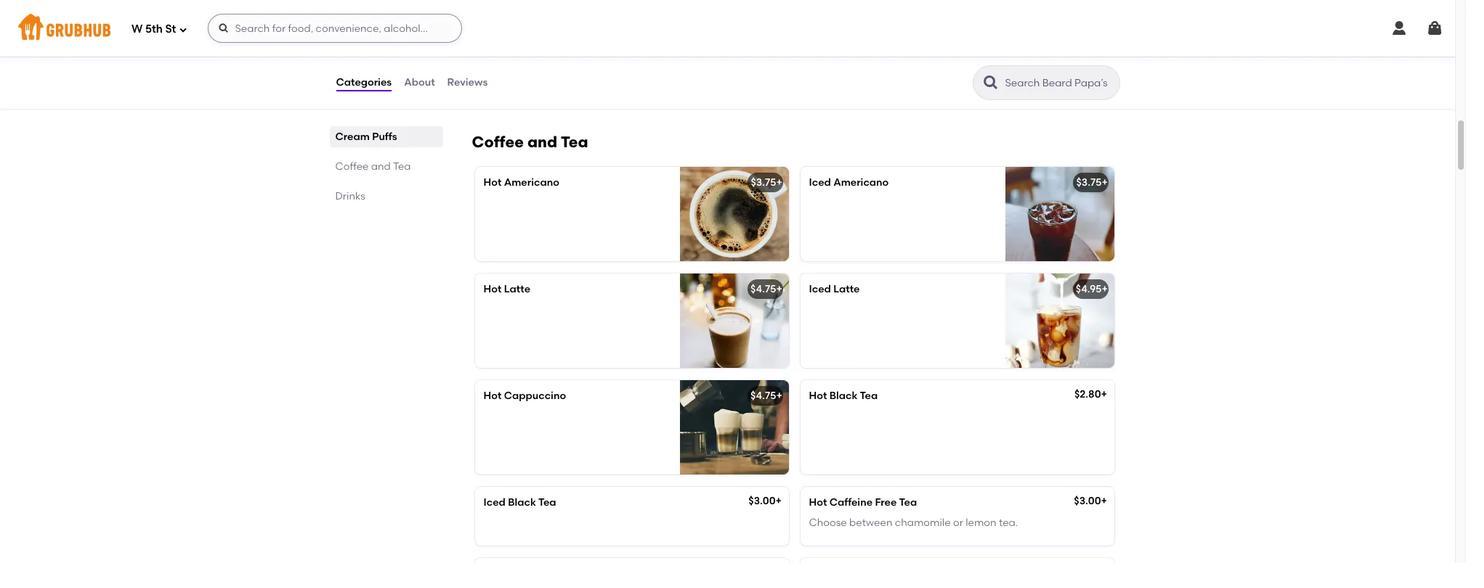 Task type: describe. For each thing, give the bounding box(es) containing it.
hot caffeine free tea
[[809, 497, 917, 510]]

ube shell image
[[1006, 8, 1115, 103]]

drinks tab
[[335, 189, 437, 204]]

recipe
[[596, 68, 628, 80]]

iced latte
[[809, 283, 860, 296]]

cream puffs
[[335, 131, 397, 143]]

comprised
[[583, 38, 635, 50]]

2 $3.00 + from the left
[[1074, 496, 1108, 508]]

hot for hot caffeine free tea
[[809, 497, 827, 510]]

$3.75 for iced americano
[[1077, 177, 1102, 189]]

choose
[[809, 518, 847, 530]]

puffs
[[372, 131, 397, 143]]

categories button
[[335, 57, 393, 109]]

with up homemade
[[552, 53, 573, 65]]

cream
[[589, 97, 622, 109]]

latte for iced latte
[[834, 283, 860, 296]]

hot cappuccino
[[484, 390, 566, 403]]

chamomile
[[895, 518, 951, 530]]

are
[[564, 38, 580, 50]]

$2.80 +
[[1075, 389, 1108, 401]]

main navigation navigation
[[0, 0, 1456, 57]]

perfection
[[512, 82, 563, 95]]

delightful
[[588, 82, 635, 95]]

caffeine
[[830, 497, 873, 510]]

and inside tab
[[371, 161, 391, 173]]

iced black tea
[[484, 497, 556, 510]]

0 vertical spatial coffee
[[472, 133, 524, 151]]

hot latte
[[484, 283, 531, 296]]

or
[[954, 518, 964, 530]]

categories
[[336, 76, 392, 89]]

between
[[850, 518, 893, 530]]

of
[[638, 38, 648, 50]]

hot americano image
[[680, 167, 789, 262]]

americano for hot americano
[[504, 177, 560, 189]]

$4.95 +
[[1076, 283, 1108, 296]]

1 $3.00 from the left
[[749, 496, 776, 508]]

$4.75 + for iced latte
[[751, 283, 783, 296]]

shells
[[523, 53, 550, 65]]

about button
[[403, 57, 436, 109]]

black for iced
[[508, 497, 536, 510]]

$2.80
[[1075, 389, 1101, 401]]

about
[[404, 76, 435, 89]]

with up our
[[565, 82, 586, 95]]

cinnamon
[[575, 53, 625, 65]]

0 vertical spatial and
[[528, 133, 557, 151]]

fused
[[484, 68, 511, 80]]

our churro shell are comprised of original shells with cinnamon sugar fused with homemade recipe to bring perfection with delightful taste when paired with our cream fillings. button
[[475, 8, 789, 109]]

with down shells
[[513, 68, 534, 80]]

iced latte image
[[1006, 274, 1115, 369]]

hot latte image
[[680, 274, 789, 369]]

with left our
[[548, 97, 568, 109]]

$4.95
[[1076, 283, 1102, 296]]

st
[[165, 22, 176, 35]]

americano for iced americano
[[834, 177, 889, 189]]

our churro shell are comprised of original shells with cinnamon sugar fused with homemade recipe to bring perfection with delightful taste when paired with our cream fillings.
[[484, 38, 662, 109]]

original
[[484, 53, 521, 65]]

Search Beard Papa's search field
[[1004, 76, 1115, 90]]

1 $3.00 + from the left
[[749, 496, 782, 508]]



Task type: vqa. For each thing, say whether or not it's contained in the screenshot.
Desserts TAB
no



Task type: locate. For each thing, give the bounding box(es) containing it.
fillings.
[[624, 97, 657, 109]]

0 horizontal spatial black
[[508, 497, 536, 510]]

churro
[[505, 38, 537, 50]]

0 vertical spatial black
[[830, 390, 858, 403]]

2 latte from the left
[[834, 283, 860, 296]]

0 vertical spatial $4.75 +
[[751, 283, 783, 296]]

+
[[777, 177, 783, 189], [1102, 177, 1108, 189], [777, 283, 783, 296], [1102, 283, 1108, 296], [1101, 389, 1108, 401], [777, 390, 783, 403], [776, 496, 782, 508], [1101, 496, 1108, 508]]

coffee
[[472, 133, 524, 151], [335, 161, 369, 173]]

coffee and tea inside coffee and tea tab
[[335, 161, 411, 173]]

cappuccino
[[504, 390, 566, 403]]

0 horizontal spatial $3.75
[[751, 177, 777, 189]]

2 $3.75 from the left
[[1077, 177, 1102, 189]]

coffee inside tab
[[335, 161, 369, 173]]

Search for food, convenience, alcohol... search field
[[208, 14, 463, 43]]

our
[[571, 97, 587, 109]]

hot for hot latte
[[484, 283, 502, 296]]

iced for iced americano
[[809, 177, 831, 189]]

0 horizontal spatial and
[[371, 161, 391, 173]]

1 horizontal spatial coffee
[[472, 133, 524, 151]]

$3.75
[[751, 177, 777, 189], [1077, 177, 1102, 189]]

bring
[[484, 82, 509, 95]]

tea
[[561, 133, 588, 151], [393, 161, 411, 173], [860, 390, 878, 403], [538, 497, 556, 510], [899, 497, 917, 510]]

black for hot
[[830, 390, 858, 403]]

1 horizontal spatial and
[[528, 133, 557, 151]]

hot
[[484, 177, 502, 189], [484, 283, 502, 296], [484, 390, 502, 403], [809, 390, 827, 403], [809, 497, 827, 510]]

black
[[830, 390, 858, 403], [508, 497, 536, 510]]

iced for iced black tea
[[484, 497, 506, 510]]

$4.75 for hot
[[751, 390, 777, 403]]

iced for iced latte
[[809, 283, 831, 296]]

1 $4.75 + from the top
[[751, 283, 783, 296]]

sugar
[[628, 53, 656, 65]]

1 horizontal spatial coffee and tea
[[472, 133, 588, 151]]

hot black tea
[[809, 390, 878, 403]]

reviews button
[[447, 57, 489, 109]]

1 $3.75 + from the left
[[751, 177, 783, 189]]

2 $3.75 + from the left
[[1077, 177, 1108, 189]]

5th
[[145, 22, 163, 35]]

taste
[[637, 82, 662, 95]]

$4.75 for iced
[[751, 283, 777, 296]]

0 horizontal spatial $3.00 +
[[749, 496, 782, 508]]

0 vertical spatial coffee and tea
[[472, 133, 588, 151]]

latte for hot latte
[[504, 283, 531, 296]]

1 horizontal spatial $3.00
[[1074, 496, 1101, 508]]

1 horizontal spatial $3.00 +
[[1074, 496, 1108, 508]]

coffee and tea
[[472, 133, 588, 151], [335, 161, 411, 173]]

$4.75 +
[[751, 283, 783, 296], [751, 390, 783, 403]]

$3.00
[[749, 496, 776, 508], [1074, 496, 1101, 508]]

hot for hot black tea
[[809, 390, 827, 403]]

with
[[552, 53, 573, 65], [513, 68, 534, 80], [565, 82, 586, 95], [548, 97, 568, 109]]

1 vertical spatial iced
[[809, 283, 831, 296]]

svg image
[[1391, 20, 1409, 37], [1427, 20, 1444, 37], [218, 23, 230, 34], [1087, 75, 1104, 92]]

cream
[[335, 131, 370, 143]]

coffee and tea down paired
[[472, 133, 588, 151]]

2 americano from the left
[[834, 177, 889, 189]]

w 5th st
[[132, 22, 176, 35]]

$3.75 + for hot americano
[[751, 177, 783, 189]]

free
[[875, 497, 897, 510]]

0 horizontal spatial $3.00
[[749, 496, 776, 508]]

1 $3.75 from the left
[[751, 177, 777, 189]]

and down paired
[[528, 133, 557, 151]]

1 vertical spatial and
[[371, 161, 391, 173]]

0 horizontal spatial $3.75 +
[[751, 177, 783, 189]]

$4.75 + for hot black tea
[[751, 390, 783, 403]]

hot americano
[[484, 177, 560, 189]]

coffee down 'cream' on the top
[[335, 161, 369, 173]]

to
[[630, 68, 640, 80]]

2 $4.75 from the top
[[751, 390, 777, 403]]

1 horizontal spatial latte
[[834, 283, 860, 296]]

0 horizontal spatial coffee and tea
[[335, 161, 411, 173]]

2 $4.75 + from the top
[[751, 390, 783, 403]]

iced
[[809, 177, 831, 189], [809, 283, 831, 296], [484, 497, 506, 510]]

1 $4.75 from the top
[[751, 283, 777, 296]]

1 horizontal spatial $3.75
[[1077, 177, 1102, 189]]

coffee and tea down cream puffs
[[335, 161, 411, 173]]

tea inside coffee and tea tab
[[393, 161, 411, 173]]

coffee down the when
[[472, 133, 524, 151]]

hot for hot americano
[[484, 177, 502, 189]]

lemon
[[966, 518, 997, 530]]

1 horizontal spatial americano
[[834, 177, 889, 189]]

1 latte from the left
[[504, 283, 531, 296]]

1 vertical spatial black
[[508, 497, 536, 510]]

hot cappuccino image
[[680, 381, 789, 475]]

iced americano image
[[1006, 167, 1115, 262]]

and
[[528, 133, 557, 151], [371, 161, 391, 173]]

1 vertical spatial $4.75 +
[[751, 390, 783, 403]]

homemade
[[536, 68, 594, 80]]

churro image
[[680, 8, 789, 103]]

0 vertical spatial $4.75
[[751, 283, 777, 296]]

1 horizontal spatial $3.75 +
[[1077, 177, 1108, 189]]

reviews
[[447, 76, 488, 89]]

drinks
[[335, 190, 365, 203]]

1 horizontal spatial black
[[830, 390, 858, 403]]

choose between chamomile or lemon tea.
[[809, 518, 1018, 530]]

0 horizontal spatial latte
[[504, 283, 531, 296]]

1 vertical spatial coffee
[[335, 161, 369, 173]]

1 vertical spatial coffee and tea
[[335, 161, 411, 173]]

0 horizontal spatial coffee
[[335, 161, 369, 173]]

2 $3.00 from the left
[[1074, 496, 1101, 508]]

2 vertical spatial iced
[[484, 497, 506, 510]]

0 vertical spatial iced
[[809, 177, 831, 189]]

0 horizontal spatial americano
[[504, 177, 560, 189]]

$3.75 for hot americano
[[751, 177, 777, 189]]

hot for hot cappuccino
[[484, 390, 502, 403]]

iced americano
[[809, 177, 889, 189]]

$4.75
[[751, 283, 777, 296], [751, 390, 777, 403]]

when
[[484, 97, 510, 109]]

our
[[484, 38, 502, 50]]

tea.
[[999, 518, 1018, 530]]

w
[[132, 22, 143, 35]]

coffee and tea tab
[[335, 159, 437, 174]]

cream puffs tab
[[335, 129, 437, 145]]

paired
[[513, 97, 545, 109]]

shell
[[539, 38, 561, 50]]

1 vertical spatial $4.75
[[751, 390, 777, 403]]

search icon image
[[982, 74, 1000, 92]]

latte
[[504, 283, 531, 296], [834, 283, 860, 296]]

and down puffs
[[371, 161, 391, 173]]

americano
[[504, 177, 560, 189], [834, 177, 889, 189]]

$3.75 + for iced americano
[[1077, 177, 1108, 189]]

svg image
[[179, 25, 188, 34]]

1 americano from the left
[[504, 177, 560, 189]]

$3.00 +
[[749, 496, 782, 508], [1074, 496, 1108, 508]]

$3.75 +
[[751, 177, 783, 189], [1077, 177, 1108, 189]]



